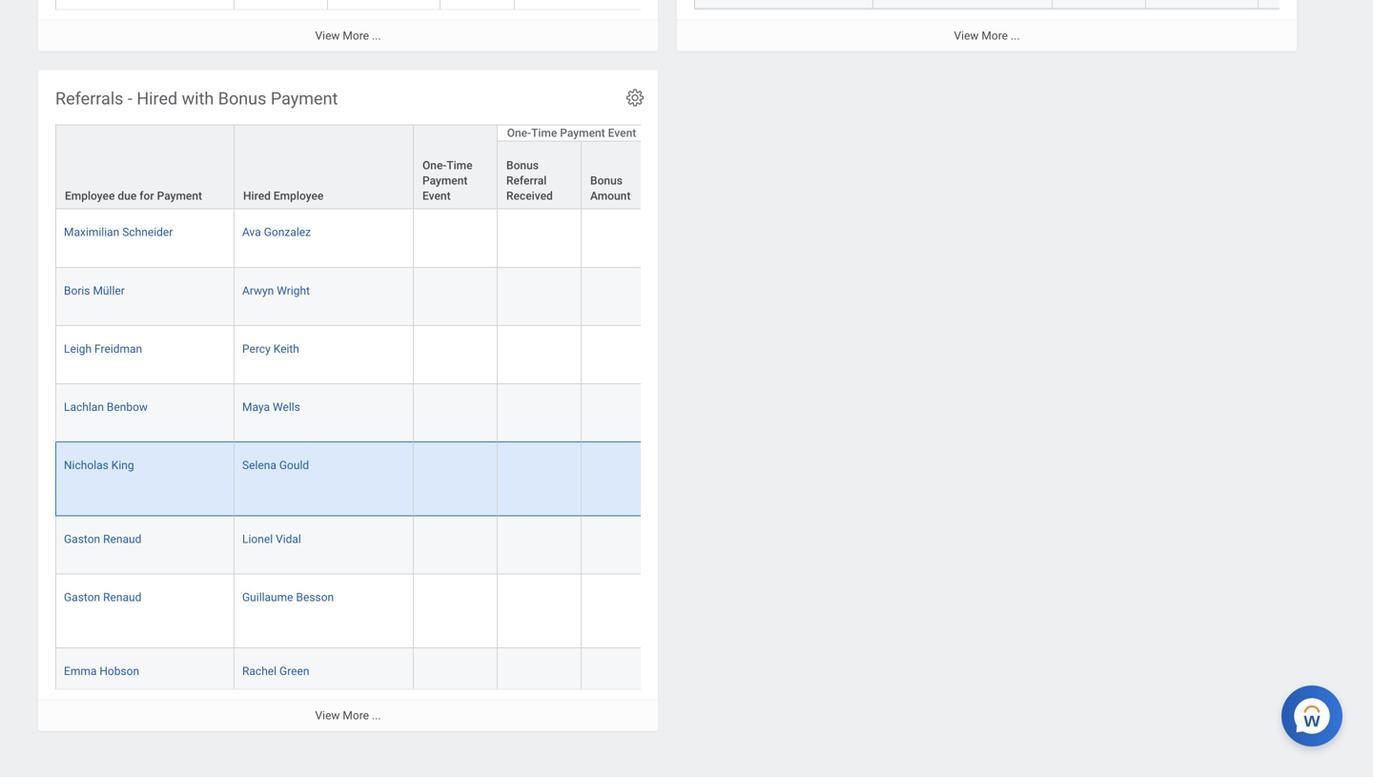 Task type: locate. For each thing, give the bounding box(es) containing it.
... inside 'endorsement request status' element
[[1011, 29, 1020, 43]]

one-time payment event inside column header
[[422, 159, 473, 203]]

lachlan benbow link
[[64, 397, 148, 414]]

1 renaud from the top
[[103, 533, 142, 546]]

renaud for lionel
[[103, 533, 142, 546]]

gaston
[[64, 533, 100, 546], [64, 591, 100, 604]]

view more ... link for 'endorsement request status' element
[[677, 20, 1297, 51]]

row
[[694, 0, 1373, 9], [55, 125, 1373, 210], [55, 126, 1373, 210], [55, 209, 1373, 268], [55, 268, 1373, 326], [55, 326, 1373, 384], [55, 384, 1373, 443], [55, 443, 1373, 516], [55, 516, 1373, 575], [55, 575, 1373, 648], [55, 648, 1373, 722]]

renaud
[[103, 533, 142, 546], [103, 591, 142, 604]]

maximilian schneider
[[64, 226, 173, 239]]

0 vertical spatial gaston renaud link
[[64, 529, 142, 546]]

guillaume besson link
[[242, 587, 334, 604]]

...
[[372, 29, 381, 43], [1011, 29, 1020, 43], [372, 709, 381, 722]]

more
[[343, 29, 369, 43], [982, 29, 1008, 43], [343, 709, 369, 722]]

0 horizontal spatial one-time payment event
[[422, 159, 473, 203]]

0 horizontal spatial bonus
[[218, 89, 266, 109]]

view more ...
[[315, 29, 381, 43], [954, 29, 1020, 43], [315, 709, 381, 722]]

1 vertical spatial time
[[447, 159, 473, 172]]

hired up ava
[[243, 189, 271, 203]]

0 vertical spatial hired
[[137, 89, 178, 109]]

one-time payment event
[[507, 126, 636, 140], [422, 159, 473, 203]]

bonus inside bonus referral received
[[506, 159, 539, 172]]

guillaume
[[242, 591, 293, 604]]

arwyn
[[242, 284, 274, 297]]

payment
[[271, 89, 338, 109], [560, 126, 605, 140], [422, 174, 468, 187], [157, 189, 202, 203]]

0 horizontal spatial time
[[447, 159, 473, 172]]

view more ... link
[[38, 20, 658, 51], [677, 20, 1297, 51], [38, 700, 658, 731]]

bonus referral received
[[506, 159, 553, 203]]

gaston renaud link for lionel vidal
[[64, 529, 142, 546]]

... inside referrals - hired with bonus payment 'element'
[[372, 709, 381, 722]]

employee due for payment button
[[56, 126, 234, 208]]

one-time payment event left referral
[[422, 159, 473, 203]]

hired inside popup button
[[243, 189, 271, 203]]

besson
[[296, 591, 334, 604]]

0 vertical spatial renaud
[[103, 533, 142, 546]]

view more ... inside 'endorsement request status' element
[[954, 29, 1020, 43]]

1 horizontal spatial time
[[531, 126, 557, 140]]

1 vertical spatial hired
[[243, 189, 271, 203]]

1 horizontal spatial one-
[[507, 126, 531, 140]]

renaud up hobson
[[103, 591, 142, 604]]

2 gaston from the top
[[64, 591, 100, 604]]

emma hobson
[[64, 665, 139, 678]]

bonus amount
[[590, 174, 631, 203]]

time for one-time payment event popup button in the column header
[[447, 159, 473, 172]]

2 gaston renaud link from the top
[[64, 587, 142, 604]]

gaston up emma
[[64, 591, 100, 604]]

lionel vidal link
[[242, 529, 301, 546]]

view inside 'endorsement request status' element
[[954, 29, 979, 43]]

boris müller link
[[64, 280, 125, 297]]

gaston renaud link up emma hobson link
[[64, 587, 142, 604]]

2 renaud from the top
[[103, 591, 142, 604]]

king
[[111, 459, 134, 472]]

one-time payment event button
[[414, 126, 497, 208], [498, 126, 646, 141]]

view inside referrals - hired with bonus payment 'element'
[[315, 709, 340, 722]]

2 gaston renaud from the top
[[64, 591, 142, 604]]

row containing bonus referral received
[[55, 126, 1373, 210]]

bonus for bonus amount
[[590, 174, 623, 187]]

hobson
[[100, 665, 139, 678]]

view for employee referrals hired element
[[315, 29, 340, 43]]

bonus right the with
[[218, 89, 266, 109]]

0 vertical spatial one-
[[507, 126, 531, 140]]

arwyn wright link
[[242, 280, 310, 297]]

one-time payment event button up bonus referral received popup button
[[498, 126, 646, 141]]

one- inside one-time payment event
[[422, 159, 447, 172]]

1 vertical spatial gaston
[[64, 591, 100, 604]]

gaston renaud up emma hobson link
[[64, 591, 142, 604]]

more inside employee referrals hired element
[[343, 29, 369, 43]]

event for one-time payment event popup button in the column header
[[422, 189, 451, 203]]

1 horizontal spatial hired
[[243, 189, 271, 203]]

view more ... link inside employee referrals hired element
[[38, 20, 658, 51]]

1 one-time payment event button from the left
[[414, 126, 497, 208]]

gaston down 'nicholas'
[[64, 533, 100, 546]]

1 horizontal spatial bonus
[[506, 159, 539, 172]]

referrals - hired with bonus payment element
[[38, 70, 1373, 777]]

employee inside column header
[[65, 189, 115, 203]]

bonus up referral
[[506, 159, 539, 172]]

view more ... link inside 'endorsement request status' element
[[677, 20, 1297, 51]]

one-
[[507, 126, 531, 140], [422, 159, 447, 172]]

gaston renaud down nicholas king
[[64, 533, 142, 546]]

bonus up 'amount'
[[590, 174, 623, 187]]

referrals - hired with bonus payment
[[55, 89, 338, 109]]

event down configure referrals - hired with bonus payment icon
[[608, 126, 636, 140]]

wright
[[277, 284, 310, 297]]

emma hobson link
[[64, 661, 139, 678]]

percy
[[242, 342, 271, 356]]

0 horizontal spatial employee
[[65, 189, 115, 203]]

1 vertical spatial one-time payment event
[[422, 159, 473, 203]]

0 vertical spatial gaston renaud
[[64, 533, 142, 546]]

0 horizontal spatial one-time payment event button
[[414, 126, 497, 208]]

1 gaston from the top
[[64, 533, 100, 546]]

leigh freidman link
[[64, 338, 142, 356]]

0 vertical spatial event
[[608, 126, 636, 140]]

rachel green
[[242, 665, 309, 678]]

one-time payment event button inside column header
[[414, 126, 497, 208]]

0 vertical spatial one-time payment event
[[507, 126, 636, 140]]

1 horizontal spatial employee
[[274, 189, 324, 203]]

one-time payment event up bonus referral received popup button
[[507, 126, 636, 140]]

gaston renaud link down nicholas king
[[64, 529, 142, 546]]

event
[[608, 126, 636, 140], [422, 189, 451, 203]]

time up bonus referral received popup button
[[531, 126, 557, 140]]

-
[[128, 89, 132, 109]]

event left received in the top left of the page
[[422, 189, 451, 203]]

keith
[[273, 342, 299, 356]]

0 horizontal spatial one-
[[422, 159, 447, 172]]

employee inside 'column header'
[[274, 189, 324, 203]]

lachlan
[[64, 401, 104, 414]]

gaston renaud
[[64, 533, 142, 546], [64, 591, 142, 604]]

1 horizontal spatial one-time payment event
[[507, 126, 636, 140]]

time inside one-time payment event
[[447, 159, 473, 172]]

more inside referrals - hired with bonus payment 'element'
[[343, 709, 369, 722]]

nicholas
[[64, 459, 109, 472]]

view more ... inside employee referrals hired element
[[315, 29, 381, 43]]

wells
[[273, 401, 300, 414]]

percy keith link
[[242, 338, 299, 356]]

payment up hired employee popup button
[[271, 89, 338, 109]]

cell
[[694, 0, 874, 9], [874, 0, 1053, 9], [1053, 0, 1146, 9], [1146, 0, 1259, 9], [1259, 0, 1371, 9], [414, 209, 498, 268], [498, 209, 582, 268], [582, 209, 647, 268], [414, 268, 498, 326], [498, 268, 582, 326], [582, 268, 647, 326], [414, 326, 498, 384], [498, 326, 582, 384], [582, 326, 647, 384], [414, 384, 498, 443], [498, 384, 582, 443], [582, 384, 647, 443], [414, 443, 498, 516], [498, 443, 582, 516], [582, 443, 647, 516], [414, 516, 498, 575], [498, 516, 582, 575], [582, 516, 647, 575], [414, 575, 498, 648], [498, 575, 582, 648], [582, 575, 647, 648], [414, 648, 498, 722], [498, 648, 582, 722], [582, 648, 647, 722]]

2 vertical spatial bonus
[[590, 174, 623, 187]]

row containing one-time payment event
[[55, 125, 1373, 210]]

employee up maximilian in the top left of the page
[[65, 189, 115, 203]]

0 vertical spatial time
[[531, 126, 557, 140]]

bonus referral received column header
[[498, 126, 582, 210]]

hired employee column header
[[235, 125, 414, 210]]

view more ... link for employee referrals hired element
[[38, 20, 658, 51]]

ava gonzalez link
[[242, 222, 311, 239]]

1 vertical spatial renaud
[[103, 591, 142, 604]]

more inside 'endorsement request status' element
[[982, 29, 1008, 43]]

1 horizontal spatial one-time payment event button
[[498, 126, 646, 141]]

for
[[140, 189, 154, 203]]

1 horizontal spatial event
[[608, 126, 636, 140]]

employee
[[65, 189, 115, 203], [274, 189, 324, 203]]

1 gaston renaud from the top
[[64, 533, 142, 546]]

lionel
[[242, 533, 273, 546]]

time left bonus referral received
[[447, 159, 473, 172]]

boris
[[64, 284, 90, 297]]

referrals
[[55, 89, 123, 109]]

1 vertical spatial gaston renaud link
[[64, 587, 142, 604]]

hired right -
[[137, 89, 178, 109]]

2 employee from the left
[[274, 189, 324, 203]]

1 vertical spatial gaston renaud
[[64, 591, 142, 604]]

bonus
[[218, 89, 266, 109], [506, 159, 539, 172], [590, 174, 623, 187]]

gonzalez
[[264, 226, 311, 239]]

maya wells link
[[242, 397, 300, 414]]

row containing lachlan benbow
[[55, 384, 1373, 443]]

1 vertical spatial event
[[422, 189, 451, 203]]

time
[[531, 126, 557, 140], [447, 159, 473, 172]]

employee up gonzalez at the top left of the page
[[274, 189, 324, 203]]

event inside column header
[[422, 189, 451, 203]]

bonus inside the bonus amount
[[590, 174, 623, 187]]

view inside employee referrals hired element
[[315, 29, 340, 43]]

rachel green link
[[242, 661, 309, 678]]

one-time payment event button left referral
[[414, 126, 497, 208]]

leigh
[[64, 342, 92, 356]]

1 gaston renaud link from the top
[[64, 529, 142, 546]]

lionel vidal
[[242, 533, 301, 546]]

gaston renaud for lionel
[[64, 533, 142, 546]]

0 vertical spatial gaston
[[64, 533, 100, 546]]

1 employee from the left
[[65, 189, 115, 203]]

gaston renaud link for guillaume besson
[[64, 587, 142, 604]]

2 horizontal spatial bonus
[[590, 174, 623, 187]]

nicholas king link
[[64, 455, 134, 472]]

0 vertical spatial bonus
[[218, 89, 266, 109]]

... inside employee referrals hired element
[[372, 29, 381, 43]]

payment right for
[[157, 189, 202, 203]]

... for 'endorsement request status' element
[[1011, 29, 1020, 43]]

hired employee button
[[235, 126, 413, 208]]

view
[[315, 29, 340, 43], [954, 29, 979, 43], [315, 709, 340, 722]]

row containing leigh freidman
[[55, 326, 1373, 384]]

leigh freidman
[[64, 342, 142, 356]]

1 vertical spatial bonus
[[506, 159, 539, 172]]

arwyn wright
[[242, 284, 310, 297]]

renaud down king
[[103, 533, 142, 546]]

event for 1st one-time payment event popup button from right
[[608, 126, 636, 140]]

1 vertical spatial one-
[[422, 159, 447, 172]]

gaston renaud link
[[64, 529, 142, 546], [64, 587, 142, 604]]

hired
[[137, 89, 178, 109], [243, 189, 271, 203]]

0 horizontal spatial event
[[422, 189, 451, 203]]



Task type: describe. For each thing, give the bounding box(es) containing it.
row containing nicholas king
[[55, 443, 1373, 516]]

ava
[[242, 226, 261, 239]]

payment left referral
[[422, 174, 468, 187]]

row inside 'endorsement request status' element
[[694, 0, 1373, 9]]

emma
[[64, 665, 97, 678]]

maya
[[242, 401, 270, 414]]

more for 'endorsement request status' element
[[982, 29, 1008, 43]]

due
[[118, 189, 137, 203]]

endorsement request status element
[[677, 0, 1373, 51]]

benbow
[[107, 401, 148, 414]]

lachlan benbow
[[64, 401, 148, 414]]

selena gould
[[242, 459, 309, 472]]

view more ... for view more ... link in 'endorsement request status' element
[[954, 29, 1020, 43]]

employee due for payment
[[65, 189, 202, 203]]

green
[[279, 665, 309, 678]]

selena gould link
[[242, 455, 309, 472]]

one-time payment event for one-time payment event popup button in the column header
[[422, 159, 473, 203]]

bonus for bonus referral received
[[506, 159, 539, 172]]

with
[[182, 89, 214, 109]]

view for 'endorsement request status' element
[[954, 29, 979, 43]]

selena
[[242, 459, 276, 472]]

one-time payment event column header
[[414, 125, 498, 210]]

hired employee
[[243, 189, 324, 203]]

müller
[[93, 284, 125, 297]]

guillaume besson
[[242, 591, 334, 604]]

configure referrals - hired with bonus payment image
[[625, 87, 646, 108]]

gaston for lionel
[[64, 533, 100, 546]]

maximilian schneider link
[[64, 222, 173, 239]]

maximilian
[[64, 226, 119, 239]]

bonus amount button
[[582, 142, 646, 208]]

one- for one-time payment event popup button in the column header
[[422, 159, 447, 172]]

gaston for guillaume
[[64, 591, 100, 604]]

nicholas king
[[64, 459, 134, 472]]

time for 1st one-time payment event popup button from right
[[531, 126, 557, 140]]

view more ... inside referrals - hired with bonus payment 'element'
[[315, 709, 381, 722]]

referral
[[506, 174, 547, 187]]

employee due for payment column header
[[55, 125, 235, 210]]

view more ... for view more ... link within the employee referrals hired element
[[315, 29, 381, 43]]

maya wells
[[242, 401, 300, 414]]

renaud for guillaume
[[103, 591, 142, 604]]

payment up bonus amount popup button on the left top
[[560, 126, 605, 140]]

schneider
[[122, 226, 173, 239]]

amount
[[590, 189, 631, 203]]

bonus referral received button
[[498, 142, 581, 208]]

ava gonzalez
[[242, 226, 311, 239]]

one- for 1st one-time payment event popup button from right
[[507, 126, 531, 140]]

... for employee referrals hired element
[[372, 29, 381, 43]]

row containing maximilian schneider
[[55, 209, 1373, 268]]

2 one-time payment event button from the left
[[498, 126, 646, 141]]

boris müller
[[64, 284, 125, 297]]

gould
[[279, 459, 309, 472]]

employee referrals hired element
[[38, 0, 1053, 85]]

more for employee referrals hired element
[[343, 29, 369, 43]]

0 horizontal spatial hired
[[137, 89, 178, 109]]

freidman
[[94, 342, 142, 356]]

received
[[506, 189, 553, 203]]

vidal
[[276, 533, 301, 546]]

row containing boris müller
[[55, 268, 1373, 326]]

gaston renaud for guillaume
[[64, 591, 142, 604]]

one-time payment event for 1st one-time payment event popup button from right
[[507, 126, 636, 140]]

percy keith
[[242, 342, 299, 356]]

rachel
[[242, 665, 277, 678]]

row containing emma hobson
[[55, 648, 1373, 722]]



Task type: vqa. For each thing, say whether or not it's contained in the screenshot.
Actions
no



